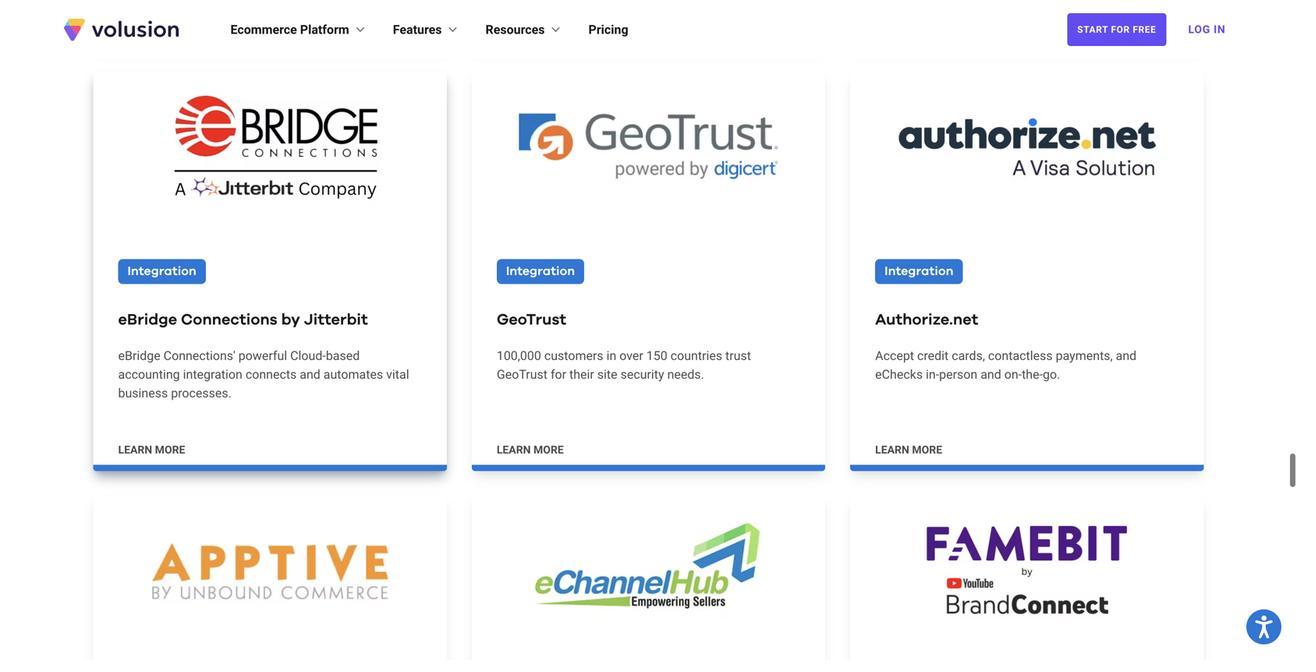 Task type: describe. For each thing, give the bounding box(es) containing it.
connections'
[[164, 349, 235, 364]]

jitterbit
[[304, 313, 368, 328]]

ebridge connections by jitterbit
[[118, 313, 368, 328]]

accept
[[875, 349, 914, 364]]

over
[[620, 349, 643, 364]]

learn for geotrust
[[497, 444, 531, 457]]

connections
[[181, 313, 277, 328]]

open accessibe: accessibility options, statement and help image
[[1255, 616, 1273, 639]]

integration for authorize.net
[[885, 266, 954, 278]]

customers
[[544, 349, 604, 364]]

for
[[551, 368, 566, 382]]

100,000
[[497, 349, 541, 364]]

features
[[393, 22, 442, 37]]

countries
[[671, 349, 722, 364]]

their
[[569, 368, 594, 382]]

for
[[1111, 24, 1130, 35]]

ebridge connections by jitterbit image
[[93, 72, 447, 222]]

authorize.net
[[875, 313, 978, 328]]

echannelhub image
[[472, 497, 825, 647]]

integration
[[183, 368, 242, 382]]

automates
[[324, 368, 383, 382]]

echecks
[[875, 368, 923, 382]]

learn more for ebridge connections by jitterbit
[[118, 444, 185, 457]]

1 geotrust from the top
[[497, 313, 566, 328]]

learn for ebridge connections by jitterbit
[[118, 444, 152, 457]]

150
[[647, 349, 668, 364]]

learn more button for ebridge connections by jitterbit
[[118, 443, 185, 458]]

more for authorize.net
[[912, 444, 942, 457]]

needs.
[[667, 368, 704, 382]]

cards,
[[952, 349, 985, 364]]

learn more for geotrust
[[497, 444, 564, 457]]

ebridge for ebridge connections' powerful cloud-based accounting integration connects and automates vital business processes.
[[118, 349, 160, 364]]

credit
[[917, 349, 949, 364]]

security
[[621, 368, 664, 382]]

cloud-
[[290, 349, 326, 364]]

payments,
[[1056, 349, 1113, 364]]

person
[[939, 368, 978, 382]]

trust
[[726, 349, 751, 364]]

by
[[281, 313, 300, 328]]

in
[[607, 349, 617, 364]]

learn more button for geotrust
[[497, 443, 564, 458]]

platform
[[300, 22, 349, 37]]

learn for authorize.net
[[875, 444, 909, 457]]

log in link
[[1179, 12, 1235, 47]]

accounting
[[118, 368, 180, 382]]

go.
[[1043, 368, 1060, 382]]

on-
[[1005, 368, 1022, 382]]

start
[[1077, 24, 1108, 35]]

the-
[[1022, 368, 1043, 382]]



Task type: locate. For each thing, give the bounding box(es) containing it.
ebridge inside ebridge connections' powerful cloud-based accounting integration connects and automates vital business processes.
[[118, 349, 160, 364]]

ecommerce
[[231, 22, 297, 37]]

3 integration from the left
[[885, 266, 954, 278]]

1 ebridge from the top
[[118, 313, 177, 328]]

more
[[155, 19, 185, 32], [534, 19, 564, 32], [155, 444, 185, 457], [534, 444, 564, 457], [912, 444, 942, 457]]

learn more for authorize.net
[[875, 444, 942, 457]]

connects
[[246, 368, 297, 382]]

learn more button
[[118, 18, 185, 33], [497, 18, 564, 33], [118, 443, 185, 458], [497, 443, 564, 458], [875, 443, 942, 458]]

resources
[[486, 22, 545, 37]]

based
[[326, 349, 360, 364]]

and right the payments,
[[1116, 349, 1137, 364]]

0 vertical spatial geotrust
[[497, 313, 566, 328]]

and inside ebridge connections' powerful cloud-based accounting integration connects and automates vital business processes.
[[300, 368, 320, 382]]

integration for geotrust
[[506, 266, 575, 278]]

more for geotrust
[[534, 444, 564, 457]]

geotrust inside 100,000 customers in over 150 countries trust geotrust for their site security needs.
[[497, 368, 548, 382]]

geotrust up 100,000
[[497, 313, 566, 328]]

accept credit cards, contactless payments, and echecks in-person and on-the-go.
[[875, 349, 1137, 382]]

free
[[1133, 24, 1156, 35]]

in-
[[926, 368, 939, 382]]

100,000 customers in over 150 countries trust geotrust for their site security needs.
[[497, 349, 751, 382]]

features button
[[393, 20, 461, 39]]

log
[[1188, 23, 1211, 36]]

ebridge for ebridge connections by jitterbit
[[118, 313, 177, 328]]

pricing link
[[589, 20, 628, 39]]

business
[[118, 386, 168, 401]]

vital
[[386, 368, 409, 382]]

pricing
[[589, 22, 628, 37]]

integration
[[128, 266, 196, 278], [506, 266, 575, 278], [885, 266, 954, 278]]

learn more button for authorize.net
[[875, 443, 942, 458]]

learn
[[118, 19, 152, 32], [497, 19, 531, 32], [118, 444, 152, 457], [497, 444, 531, 457], [875, 444, 909, 457]]

integration for ebridge connections by jitterbit
[[128, 266, 196, 278]]

learn more
[[118, 19, 185, 32], [497, 19, 564, 32], [118, 444, 185, 457], [497, 444, 564, 457], [875, 444, 942, 457]]

2 ebridge from the top
[[118, 349, 160, 364]]

contactless
[[988, 349, 1053, 364]]

log in
[[1188, 23, 1226, 36]]

2 horizontal spatial and
[[1116, 349, 1137, 364]]

site
[[597, 368, 618, 382]]

and left on-
[[981, 368, 1001, 382]]

2 horizontal spatial integration
[[885, 266, 954, 278]]

0 vertical spatial ebridge
[[118, 313, 177, 328]]

0 horizontal spatial and
[[300, 368, 320, 382]]

1 horizontal spatial integration
[[506, 266, 575, 278]]

in
[[1214, 23, 1226, 36]]

ecommerce platform
[[231, 22, 349, 37]]

1 vertical spatial ebridge
[[118, 349, 160, 364]]

0 horizontal spatial integration
[[128, 266, 196, 278]]

more for ebridge connections by jitterbit
[[155, 444, 185, 457]]

authorize.net image
[[850, 72, 1204, 222]]

ebridge
[[118, 313, 177, 328], [118, 349, 160, 364]]

apptive by unbound commerce image
[[93, 497, 447, 647]]

famebit by youtube brand connect image
[[850, 497, 1204, 647]]

resources button
[[486, 20, 564, 39]]

geotrust down 100,000
[[497, 368, 548, 382]]

ecommerce platform button
[[231, 20, 368, 39]]

start for free link
[[1067, 13, 1167, 46]]

start for free
[[1077, 24, 1156, 35]]

ebridge connections' powerful cloud-based accounting integration connects and automates vital business processes.
[[118, 349, 409, 401]]

2 geotrust from the top
[[497, 368, 548, 382]]

2 integration from the left
[[506, 266, 575, 278]]

1 integration from the left
[[128, 266, 196, 278]]

processes.
[[171, 386, 232, 401]]

and down cloud-
[[300, 368, 320, 382]]

1 horizontal spatial and
[[981, 368, 1001, 382]]

powerful
[[239, 349, 287, 364]]

1 vertical spatial geotrust
[[497, 368, 548, 382]]

geotrust
[[497, 313, 566, 328], [497, 368, 548, 382]]

and
[[1116, 349, 1137, 364], [300, 368, 320, 382], [981, 368, 1001, 382]]

geotrust image
[[472, 72, 825, 222]]



Task type: vqa. For each thing, say whether or not it's contained in the screenshot.
right and
yes



